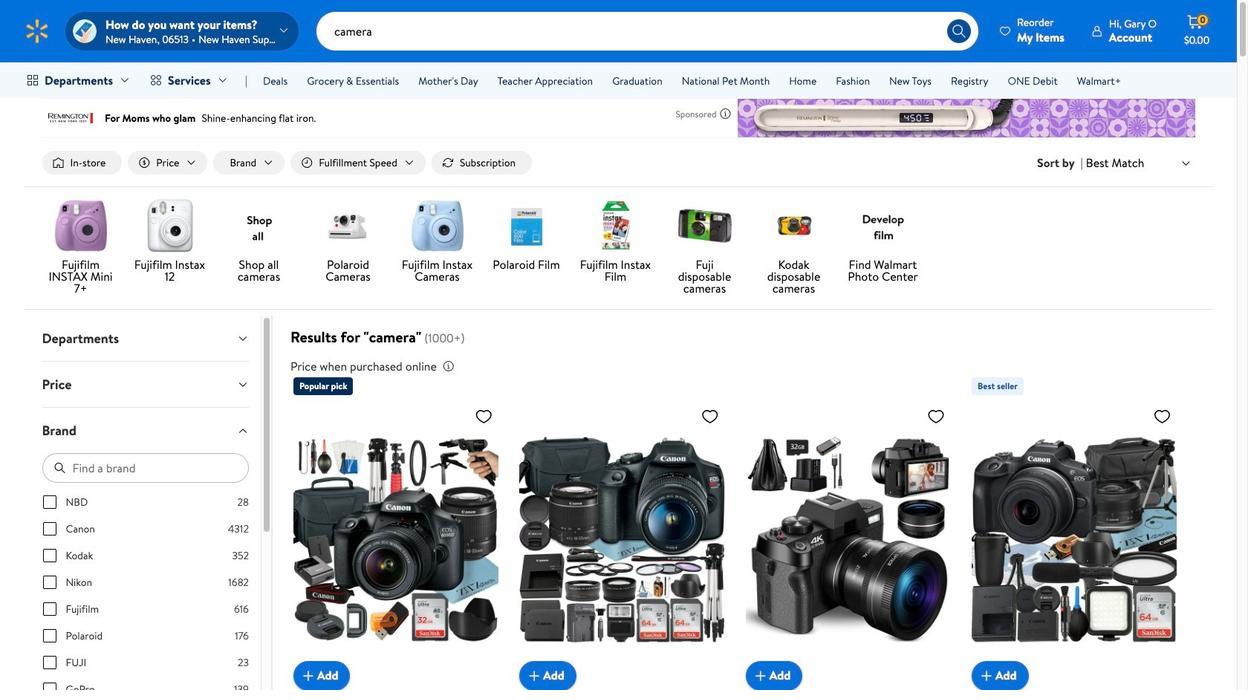 Task type: describe. For each thing, give the bounding box(es) containing it.
fuji disposable cameras image
[[678, 199, 732, 253]]

ad disclaimer and feedback image
[[720, 108, 732, 120]]

add to cart image for canon eos rebel t7 dslr camera with 18-55mm lens + 2 pcs sandisk 64gb memory card + case + tripod + telephoto + zeetech accessory bundle
[[526, 667, 544, 685]]

find walmart photo center image
[[857, 199, 910, 253]]

brand group
[[42, 495, 249, 690]]

add to cart image for canon eos rebel t100 / 4000d dslr camera bundle with 18-55mm zoom lens + 32gb sandisk card + case + tripod + zeetech accessory image
[[299, 667, 317, 685]]

Find a brand search field
[[42, 453, 249, 483]]

3 tab from the top
[[30, 408, 261, 453]]

canon eos rebel t100 / 4000d dslr camera bundle with 18-55mm zoom lens + 32gb sandisk card + case + tripod + zeetech accessory image
[[294, 401, 499, 679]]

legal information image
[[443, 361, 455, 372]]

add to favorites list, canon eos rebel t100 / 4000d dslr camera bundle with 18-55mm zoom lens + 32gb sandisk card + case + tripod + zeetech accessory image
[[475, 407, 493, 426]]

polaroid film image
[[500, 199, 553, 253]]

walmart homepage image
[[24, 18, 51, 45]]

fujifilm instax 12 image
[[143, 199, 197, 253]]

add to cart image
[[978, 667, 996, 685]]

fujifilm instax cameras image
[[411, 199, 464, 253]]



Task type: vqa. For each thing, say whether or not it's contained in the screenshot.
legal information "image"
yes



Task type: locate. For each thing, give the bounding box(es) containing it.
None checkbox
[[43, 549, 56, 563], [43, 683, 56, 690], [43, 549, 56, 563], [43, 683, 56, 690]]

add to favorites list, nbd digital camera 4k ultra hd 48mp all-in-one vlogging camera with wide angle lens, digital zoom 16x and 3" screen image
[[928, 407, 945, 426]]

Search search field
[[317, 12, 979, 51]]

1 add to cart image from the left
[[299, 667, 317, 685]]

search icon image
[[952, 24, 967, 39]]

shop all cameras image
[[232, 199, 286, 253]]

2 horizontal spatial add to cart image
[[752, 667, 770, 685]]

sort by best match image
[[1181, 157, 1193, 169]]

canon eos rebel t7 dslr camera with 18-55mm lens + 2 pcs sandisk 64gb memory card + case + tripod + telephoto + zeetech accessory bundle image
[[520, 401, 725, 679]]

1 vertical spatial tab
[[30, 362, 261, 407]]

sort and filter section element
[[24, 139, 1213, 187]]

2 vertical spatial tab
[[30, 408, 261, 453]]

add to favorites list, canon eos rebel t7 dslr camera with 18-55mm lens + 2 pcs sandisk 64gb memory card + case + tripod + telephoto + zeetech accessory bundle image
[[701, 407, 719, 426]]

tab
[[30, 316, 261, 361], [30, 362, 261, 407], [30, 408, 261, 453]]

None checkbox
[[43, 496, 56, 509], [43, 523, 56, 536], [43, 576, 56, 589], [43, 603, 56, 616], [43, 630, 56, 643], [43, 656, 56, 670], [43, 496, 56, 509], [43, 523, 56, 536], [43, 576, 56, 589], [43, 603, 56, 616], [43, 630, 56, 643], [43, 656, 56, 670]]

canon eos r100 mirrorless camera with rf-s 18-45mm lens + sandisk 64gb memory card + case + led flash + zeetech accessory bundle image
[[972, 401, 1178, 679]]

add to cart image for nbd digital camera 4k ultra hd 48mp all-in-one vlogging camera with wide angle lens, digital zoom 16x and 3" screen image
[[752, 667, 770, 685]]

nbd digital camera 4k ultra hd 48mp all-in-one vlogging camera with wide angle lens, digital zoom 16x and 3" screen image
[[746, 401, 951, 679]]

kodak disposable cameras image
[[767, 199, 821, 253]]

1 tab from the top
[[30, 316, 261, 361]]

1 horizontal spatial add to cart image
[[526, 667, 544, 685]]

add to favorites list, canon eos r100 mirrorless camera with rf-s 18-45mm lens + sandisk 64gb memory card + case + led flash + zeetech accessory bundle image
[[1154, 407, 1172, 426]]

0 vertical spatial tab
[[30, 316, 261, 361]]

2 tab from the top
[[30, 362, 261, 407]]

0 horizontal spatial add to cart image
[[299, 667, 317, 685]]

fujifilm instax mini 7+ image
[[54, 199, 107, 253]]

polaroid cameras image
[[321, 199, 375, 253]]

 image
[[73, 19, 97, 43]]

3 add to cart image from the left
[[752, 667, 770, 685]]

Walmart Site-Wide search field
[[317, 12, 979, 51]]

add to cart image
[[299, 667, 317, 685], [526, 667, 544, 685], [752, 667, 770, 685]]

2 add to cart image from the left
[[526, 667, 544, 685]]

fujifilm instax film image
[[589, 199, 643, 253]]



